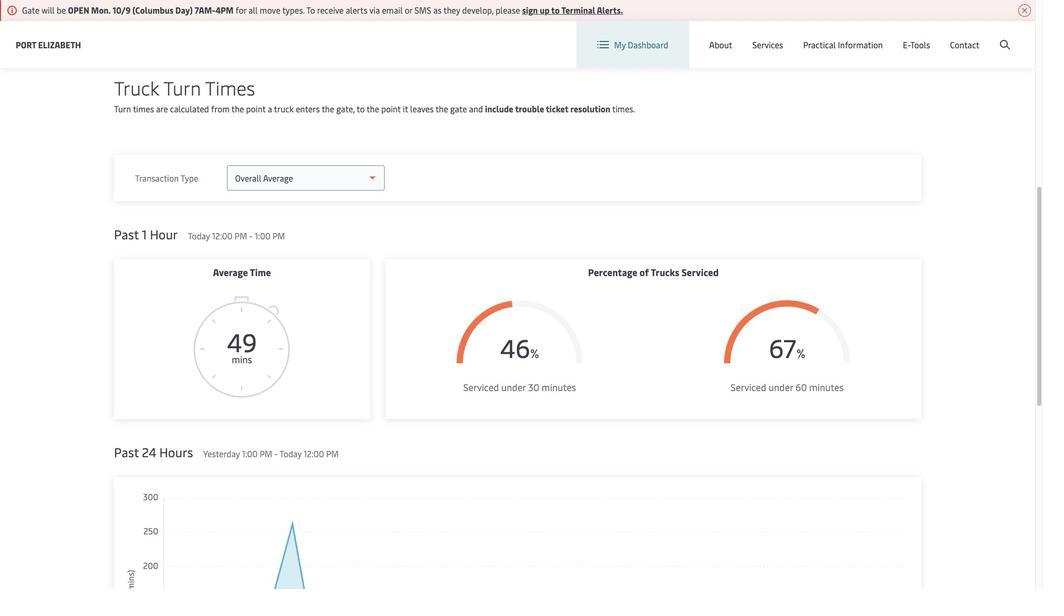 Task type: locate. For each thing, give the bounding box(es) containing it.
point
[[246, 103, 266, 115], [381, 103, 401, 115]]

past left the 24
[[114, 444, 139, 461]]

are
[[156, 103, 168, 115]]

transaction
[[135, 172, 179, 184]]

serviced for %
[[731, 381, 767, 394]]

sign up to terminal alerts. link
[[522, 4, 623, 16]]

1 vertical spatial today
[[280, 448, 302, 460]]

0 horizontal spatial serviced
[[464, 381, 499, 394]]

serviced
[[682, 266, 719, 279], [464, 381, 499, 394], [731, 381, 767, 394]]

1 horizontal spatial %
[[797, 345, 806, 362]]

0 horizontal spatial 12:00
[[212, 230, 233, 242]]

1 horizontal spatial minutes
[[810, 381, 844, 394]]

3 the from the left
[[367, 103, 379, 115]]

0 vertical spatial -
[[249, 230, 253, 242]]

under
[[502, 381, 526, 394], [769, 381, 794, 394]]

1 vertical spatial turn
[[114, 103, 131, 115]]

2 point from the left
[[381, 103, 401, 115]]

% inside "46 %"
[[531, 345, 540, 362]]

point left 'it'
[[381, 103, 401, 115]]

2 horizontal spatial serviced
[[731, 381, 767, 394]]

the
[[232, 103, 244, 115], [322, 103, 335, 115], [367, 103, 379, 115], [436, 103, 448, 115]]

pm
[[235, 230, 247, 242], [273, 230, 285, 242], [260, 448, 272, 460], [326, 448, 339, 460]]

develop,
[[462, 4, 494, 16]]

1 under from the left
[[502, 381, 526, 394]]

types.
[[282, 4, 305, 16]]

trucks
[[651, 266, 680, 279]]

be
[[57, 4, 66, 16]]

for
[[236, 4, 247, 16]]

under left 30 on the right bottom of the page
[[502, 381, 526, 394]]

the left gate,
[[322, 103, 335, 115]]

location
[[767, 30, 799, 42]]

login / create account
[[931, 31, 1016, 42]]

% up 30 on the right bottom of the page
[[531, 345, 540, 362]]

1 vertical spatial -
[[274, 448, 278, 460]]

the right from
[[232, 103, 244, 115]]

1 minutes from the left
[[542, 381, 576, 394]]

1 vertical spatial 12:00
[[304, 448, 324, 460]]

0 horizontal spatial today
[[188, 230, 210, 242]]

all
[[249, 4, 258, 16]]

port elizabeth link
[[16, 38, 81, 51]]

1 horizontal spatial 12:00
[[304, 448, 324, 460]]

time
[[250, 266, 271, 279]]

serviced for 46 %
[[464, 381, 499, 394]]

e-tools button
[[903, 21, 931, 68]]

49
[[227, 325, 257, 359]]

/
[[953, 31, 957, 42]]

46 %
[[500, 331, 540, 365]]

to right up
[[552, 4, 560, 16]]

under left 60
[[769, 381, 794, 394]]

yesterday 1:00 pm - today 12:00 pm
[[203, 448, 339, 460]]

mon.
[[91, 4, 111, 16]]

0 horizontal spatial point
[[246, 103, 266, 115]]

e-tools
[[903, 39, 931, 50]]

2 past from the top
[[114, 444, 139, 461]]

1 point from the left
[[246, 103, 266, 115]]

information
[[838, 39, 883, 50]]

1 vertical spatial past
[[114, 444, 139, 461]]

via
[[370, 4, 380, 16]]

2 minutes from the left
[[810, 381, 844, 394]]

0 horizontal spatial minutes
[[542, 381, 576, 394]]

minutes for %
[[810, 381, 844, 394]]

7am-
[[195, 4, 216, 16]]

1 past from the top
[[114, 226, 139, 243]]

sign
[[522, 4, 538, 16]]

minutes right 60
[[810, 381, 844, 394]]

hours
[[159, 444, 193, 461]]

% for 46
[[531, 345, 540, 362]]

switch location
[[740, 30, 799, 42]]

day)
[[175, 4, 193, 16]]

1:00 right yesterday
[[242, 448, 258, 460]]

67
[[769, 331, 797, 365]]

turn
[[163, 75, 201, 100], [114, 103, 131, 115]]

services
[[753, 39, 784, 50]]

% inside 67 %
[[797, 345, 806, 362]]

-
[[249, 230, 253, 242], [274, 448, 278, 460]]

as
[[434, 4, 442, 16]]

resolution
[[571, 103, 611, 115]]

to right gate,
[[357, 103, 365, 115]]

0 horizontal spatial %
[[531, 345, 540, 362]]

average
[[213, 266, 248, 279]]

1:00 up the time
[[255, 230, 271, 242]]

close alert image
[[1019, 4, 1032, 17]]

login
[[931, 31, 951, 42]]

serviced under 30 minutes
[[464, 381, 576, 394]]

port elizabeth
[[16, 39, 81, 50]]

elizabeth
[[38, 39, 81, 50]]

2 % from the left
[[797, 345, 806, 362]]

0 horizontal spatial to
[[357, 103, 365, 115]]

turn up calculated
[[163, 75, 201, 100]]

0 horizontal spatial -
[[249, 230, 253, 242]]

type
[[181, 172, 198, 184]]

1:00
[[255, 230, 271, 242], [242, 448, 258, 460]]

0 vertical spatial today
[[188, 230, 210, 242]]

0 horizontal spatial under
[[502, 381, 526, 394]]

minutes right 30 on the right bottom of the page
[[542, 381, 576, 394]]

a
[[268, 103, 272, 115]]

truck
[[114, 75, 159, 100]]

point left the a
[[246, 103, 266, 115]]

1 vertical spatial 1:00
[[242, 448, 258, 460]]

to
[[552, 4, 560, 16], [357, 103, 365, 115]]

% up 60
[[797, 345, 806, 362]]

turn left times
[[114, 103, 131, 115]]

1 horizontal spatial turn
[[163, 75, 201, 100]]

the right gate,
[[367, 103, 379, 115]]

past left 1
[[114, 226, 139, 243]]

0 vertical spatial 12:00
[[212, 230, 233, 242]]

the left gate
[[436, 103, 448, 115]]

past for past 1 hour
[[114, 226, 139, 243]]

%
[[531, 345, 540, 362], [797, 345, 806, 362]]

gate
[[22, 4, 40, 16]]

1 horizontal spatial -
[[274, 448, 278, 460]]

will
[[41, 4, 55, 16]]

1 % from the left
[[531, 345, 540, 362]]

1 horizontal spatial under
[[769, 381, 794, 394]]

percentage
[[588, 266, 638, 279]]

1 vertical spatial to
[[357, 103, 365, 115]]

12:00
[[212, 230, 233, 242], [304, 448, 324, 460]]

tools
[[911, 39, 931, 50]]

leaves
[[410, 103, 434, 115]]

today 12:00 pm  - 1:00 pm
[[188, 230, 285, 242]]

please
[[496, 4, 520, 16]]

1 horizontal spatial point
[[381, 103, 401, 115]]

24
[[142, 444, 156, 461]]

up
[[540, 4, 550, 16]]

2 under from the left
[[769, 381, 794, 394]]

1 horizontal spatial to
[[552, 4, 560, 16]]

0 vertical spatial to
[[552, 4, 560, 16]]

4 the from the left
[[436, 103, 448, 115]]

0 vertical spatial past
[[114, 226, 139, 243]]

login / create account link
[[911, 21, 1016, 52]]

10/9
[[113, 4, 131, 16]]



Task type: describe. For each thing, give the bounding box(es) containing it.
switch
[[740, 30, 765, 42]]

e-
[[903, 39, 911, 50]]

0 horizontal spatial turn
[[114, 103, 131, 115]]

services button
[[753, 21, 784, 68]]

practical information
[[804, 39, 883, 50]]

from
[[211, 103, 230, 115]]

receive
[[317, 4, 344, 16]]

terminal
[[562, 4, 596, 16]]

times
[[133, 103, 154, 115]]

0 vertical spatial 1:00
[[255, 230, 271, 242]]

times.
[[613, 103, 635, 115]]

global menu button
[[810, 21, 891, 52]]

0 vertical spatial turn
[[163, 75, 201, 100]]

or
[[405, 4, 413, 16]]

1 horizontal spatial serviced
[[682, 266, 719, 279]]

gate will be open mon. 10/9 (columbus day) 7am-4pm for all move types. to receive alerts via email or sms as they develop, please sign up to terminal alerts.
[[22, 4, 623, 16]]

enters
[[296, 103, 320, 115]]

truck turn times turn times are calculated from the point a truck enters the gate, to the point it leaves the gate and include trouble ticket resolution times.
[[114, 75, 637, 115]]

transaction type
[[135, 172, 198, 184]]

past 1 hour
[[114, 226, 178, 243]]

switch location button
[[723, 30, 799, 42]]

global
[[833, 31, 857, 42]]

- for past 1 hour
[[249, 230, 253, 242]]

sms
[[415, 4, 432, 16]]

4pm
[[216, 4, 234, 16]]

46
[[500, 331, 531, 365]]

account
[[985, 31, 1016, 42]]

30
[[528, 381, 540, 394]]

past for past 24 hours
[[114, 444, 139, 461]]

mins
[[232, 353, 252, 366]]

global menu
[[833, 31, 881, 42]]

create
[[959, 31, 983, 42]]

it
[[403, 103, 408, 115]]

to
[[307, 4, 315, 16]]

1
[[142, 226, 147, 243]]

(columbus
[[133, 4, 174, 16]]

gate
[[450, 103, 467, 115]]

percentage of trucks serviced
[[588, 266, 719, 279]]

2 the from the left
[[322, 103, 335, 115]]

1 horizontal spatial today
[[280, 448, 302, 460]]

under for 46 %
[[502, 381, 526, 394]]

practical information button
[[804, 21, 883, 68]]

under for %
[[769, 381, 794, 394]]

times
[[205, 75, 255, 100]]

alerts
[[346, 4, 368, 16]]

open
[[68, 4, 89, 16]]

of
[[640, 266, 649, 279]]

port
[[16, 39, 36, 50]]

they
[[444, 4, 460, 16]]

and
[[469, 103, 483, 115]]

minutes for 46 %
[[542, 381, 576, 394]]

60
[[796, 381, 807, 394]]

alerts.
[[597, 4, 623, 16]]

contact button
[[951, 21, 980, 68]]

67 %
[[769, 331, 806, 365]]

serviced under 60 minutes
[[731, 381, 844, 394]]

email
[[382, 4, 403, 16]]

ticket
[[546, 103, 569, 115]]

gate,
[[337, 103, 355, 115]]

move
[[260, 4, 281, 16]]

contact
[[951, 39, 980, 50]]

calculated
[[170, 103, 209, 115]]

trouble
[[515, 103, 544, 115]]

include
[[485, 103, 514, 115]]

average time
[[213, 266, 271, 279]]

- for past 24 hours
[[274, 448, 278, 460]]

yesterday
[[203, 448, 240, 460]]

% for 67
[[797, 345, 806, 362]]

to inside truck turn times turn times are calculated from the point a truck enters the gate, to the point it leaves the gate and include trouble ticket resolution times.
[[357, 103, 365, 115]]

menu
[[859, 31, 881, 42]]

practical
[[804, 39, 836, 50]]

1 the from the left
[[232, 103, 244, 115]]



Task type: vqa. For each thing, say whether or not it's contained in the screenshot.
(Nigeria) associated with Onne (Nigeria)
no



